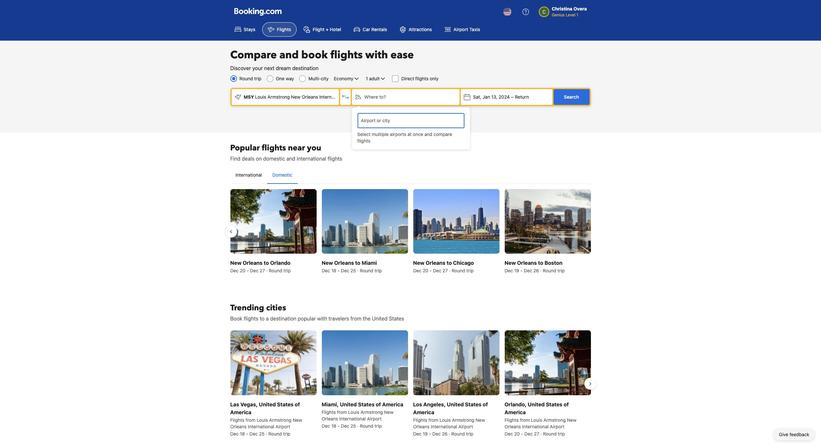 Task type: vqa. For each thing, say whether or not it's contained in the screenshot.
once
yes



Task type: describe. For each thing, give the bounding box(es) containing it.
give feedback button
[[774, 429, 815, 441]]

sat, jan 13, 2024 – return
[[473, 94, 529, 100]]

- inside new orleans to miami dec 18 - dec 25 · round trip
[[338, 268, 340, 274]]

international inside the orlando, united states of america flights from louis armstrong new orleans international airport dec 20 - dec 27 · round trip
[[523, 424, 549, 430]]

popular
[[230, 143, 260, 154]]

new orleans to miami dec 18 - dec 25 · round trip
[[322, 260, 382, 274]]

armstrong inside the las vegas, united states of america flights from louis armstrong new orleans international airport dec 18 - dec 25 · round trip
[[269, 417, 292, 423]]

new inside new orleans to chicago dec 20 - dec 27 · round trip
[[413, 260, 425, 266]]

on
[[256, 156, 262, 162]]

- inside new orleans to boston dec 19 - dec 26 · round trip
[[521, 268, 523, 274]]

trip inside new orleans to chicago dec 20 - dec 27 · round trip
[[467, 268, 474, 274]]

to for chicago
[[447, 260, 452, 266]]

round inside the las vegas, united states of america flights from louis armstrong new orleans international airport dec 18 - dec 25 · round trip
[[269, 431, 282, 437]]

from inside miami, united states of america flights from louis armstrong new orleans international airport dec 18 - dec 25 · round trip
[[337, 410, 347, 415]]

international inside miami, united states of america flights from louis armstrong new orleans international airport dec 18 - dec 25 · round trip
[[340, 416, 366, 422]]

find
[[230, 156, 241, 162]]

car
[[363, 27, 370, 32]]

vegas,
[[241, 402, 258, 408]]

international inside the las vegas, united states of america flights from louis armstrong new orleans international airport dec 18 - dec 25 · round trip
[[248, 424, 274, 430]]

stays link
[[229, 22, 261, 37]]

you
[[307, 143, 321, 154]]

feedback
[[790, 432, 810, 438]]

orleans inside the orlando, united states of america flights from louis armstrong new orleans international airport dec 20 - dec 27 · round trip
[[505, 424, 521, 430]]

new orleans to chicago image
[[413, 189, 500, 254]]

miami, united states of america flights from louis armstrong new orleans international airport dec 18 - dec 25 · round trip
[[322, 402, 404, 429]]

where to?
[[365, 94, 386, 100]]

orleans inside new orleans to orlando dec 20 - dec 27 · round trip
[[243, 260, 263, 266]]

new orleans to boston dec 19 - dec 26 · round trip
[[505, 260, 565, 274]]

dream
[[276, 65, 291, 71]]

25 inside new orleans to miami dec 18 - dec 25 · round trip
[[351, 268, 356, 274]]

region containing new orleans to orlando
[[225, 187, 596, 277]]

orleans inside new orleans to miami dec 18 - dec 25 · round trip
[[334, 260, 354, 266]]

united inside los angeles, united states of america flights from louis armstrong new orleans international airport dec 19 - dec 26 · round trip
[[447, 402, 464, 408]]

flight + hotel
[[313, 27, 341, 32]]

· inside miami, united states of america flights from louis armstrong new orleans international airport dec 18 - dec 25 · round trip
[[358, 423, 359, 429]]

trip inside new orleans to orlando dec 20 - dec 27 · round trip
[[284, 268, 291, 274]]

25 inside miami, united states of america flights from louis armstrong new orleans international airport dec 18 - dec 25 · round trip
[[351, 423, 356, 429]]

- inside new orleans to chicago dec 20 - dec 27 · round trip
[[430, 268, 432, 274]]

orleans inside miami, united states of america flights from louis armstrong new orleans international airport dec 18 - dec 25 · round trip
[[322, 416, 338, 422]]

to for orlando
[[264, 260, 269, 266]]

next
[[264, 65, 275, 71]]

1 inside christina overa genius level 1
[[577, 12, 579, 17]]

adult
[[369, 76, 380, 81]]

of inside the orlando, united states of america flights from louis armstrong new orleans international airport dec 20 - dec 27 · round trip
[[564, 402, 569, 408]]

where
[[365, 94, 378, 100]]

compare
[[230, 48, 277, 62]]

round inside the orlando, united states of america flights from louis armstrong new orleans international airport dec 20 - dec 27 · round trip
[[543, 431, 557, 437]]

the
[[363, 316, 371, 322]]

popular flights near you find deals on domestic and international flights
[[230, 143, 342, 162]]

to for boston
[[538, 260, 544, 266]]

orleans down multi-
[[302, 94, 318, 100]]

27 for chicago
[[443, 268, 448, 274]]

america inside miami, united states of america flights from louis armstrong new orleans international airport dec 18 - dec 25 · round trip
[[382, 402, 404, 408]]

los angeles, united states of america image
[[413, 331, 500, 395]]

deals
[[242, 156, 255, 162]]

new orleans to boston image
[[505, 189, 591, 254]]

states inside the orlando, united states of america flights from louis armstrong new orleans international airport dec 20 - dec 27 · round trip
[[546, 402, 563, 408]]

from inside the las vegas, united states of america flights from louis armstrong new orleans international airport dec 18 - dec 25 · round trip
[[246, 417, 256, 423]]

20 for new orleans to chicago
[[423, 268, 429, 274]]

26 inside new orleans to boston dec 19 - dec 26 · round trip
[[534, 268, 539, 274]]

new orleans to orlando dec 20 - dec 27 · round trip
[[230, 260, 291, 274]]

destination inside compare and book flights with ease discover your next dream destination
[[292, 65, 319, 71]]

trip inside new orleans to miami dec 18 - dec 25 · round trip
[[375, 268, 382, 274]]

once
[[413, 132, 424, 137]]

· inside los angeles, united states of america flights from louis armstrong new orleans international airport dec 19 - dec 26 · round trip
[[449, 431, 450, 437]]

+
[[326, 27, 329, 32]]

domestic
[[263, 156, 285, 162]]

· inside new orleans to boston dec 19 - dec 26 · round trip
[[541, 268, 542, 274]]

- inside los angeles, united states of america flights from louis armstrong new orleans international airport dec 19 - dec 26 · round trip
[[429, 431, 431, 437]]

new inside miami, united states of america flights from louis armstrong new orleans international airport dec 18 - dec 25 · round trip
[[384, 410, 394, 415]]

louis inside los angeles, united states of america flights from louis armstrong new orleans international airport dec 19 - dec 26 · round trip
[[440, 417, 451, 423]]

hotel
[[330, 27, 341, 32]]

louis inside the orlando, united states of america flights from louis armstrong new orleans international airport dec 20 - dec 27 · round trip
[[531, 417, 543, 423]]

compare
[[434, 132, 452, 137]]

las vegas, united states of america image
[[230, 331, 317, 395]]

armstrong inside the orlando, united states of america flights from louis armstrong new orleans international airport dec 20 - dec 27 · round trip
[[544, 417, 566, 423]]

chicago
[[453, 260, 474, 266]]

select
[[358, 132, 371, 137]]

los angeles, united states of america flights from louis armstrong new orleans international airport dec 19 - dec 26 · round trip
[[413, 402, 488, 437]]

to for miami
[[355, 260, 361, 266]]

flights link
[[262, 22, 297, 37]]

round inside los angeles, united states of america flights from louis armstrong new orleans international airport dec 19 - dec 26 · round trip
[[452, 431, 465, 437]]

miami,
[[322, 402, 339, 408]]

sat, jan 13, 2024 – return button
[[461, 89, 553, 105]]

a
[[266, 316, 269, 322]]

direct
[[402, 76, 414, 81]]

genius
[[552, 12, 565, 17]]

give feedback
[[780, 432, 810, 438]]

flights inside select multiple airports at once and compare flights
[[358, 138, 371, 144]]

america inside the orlando, united states of america flights from louis armstrong new orleans international airport dec 20 - dec 27 · round trip
[[505, 410, 526, 415]]

orleans inside new orleans to boston dec 19 - dec 26 · round trip
[[517, 260, 537, 266]]

christina
[[552, 6, 573, 11]]

trending cities book flights to a destination popular with travelers from the united states
[[230, 303, 404, 322]]

airport inside the orlando, united states of america flights from louis armstrong new orleans international airport dec 20 - dec 27 · round trip
[[550, 424, 565, 430]]

cities
[[266, 303, 286, 314]]

orlando, united states of america flights from louis armstrong new orleans international airport dec 20 - dec 27 · round trip
[[505, 402, 577, 437]]

at
[[408, 132, 412, 137]]

flight + hotel link
[[298, 22, 347, 37]]

· inside the orlando, united states of america flights from louis armstrong new orleans international airport dec 20 - dec 27 · round trip
[[541, 431, 542, 437]]

19 inside los angeles, united states of america flights from louis armstrong new orleans international airport dec 19 - dec 26 · round trip
[[423, 431, 428, 437]]

new inside the orlando, united states of america flights from louis armstrong new orleans international airport dec 20 - dec 27 · round trip
[[567, 417, 577, 423]]

search button
[[554, 89, 590, 105]]

round trip
[[240, 76, 262, 81]]

states inside los angeles, united states of america flights from louis armstrong new orleans international airport dec 19 - dec 26 · round trip
[[465, 402, 482, 408]]

tab list containing international
[[230, 167, 591, 184]]

las
[[230, 402, 239, 408]]

miami, united states of america image
[[322, 331, 408, 395]]

of inside the las vegas, united states of america flights from louis armstrong new orleans international airport dec 18 - dec 25 · round trip
[[295, 402, 300, 408]]

to?
[[380, 94, 386, 100]]

las vegas, united states of america flights from louis armstrong new orleans international airport dec 18 - dec 25 · round trip
[[230, 402, 302, 437]]

with inside compare and book flights with ease discover your next dream destination
[[366, 48, 388, 62]]

trip inside miami, united states of america flights from louis armstrong new orleans international airport dec 18 - dec 25 · round trip
[[375, 423, 382, 429]]

compare and book flights with ease discover your next dream destination
[[230, 48, 414, 71]]

airport inside the las vegas, united states of america flights from louis armstrong new orleans international airport dec 18 - dec 25 · round trip
[[276, 424, 290, 430]]

orlando,
[[505, 402, 527, 408]]

of inside los angeles, united states of america flights from louis armstrong new orleans international airport dec 19 - dec 26 · round trip
[[483, 402, 488, 408]]

miami
[[362, 260, 377, 266]]

united inside miami, united states of america flights from louis armstrong new orleans international airport dec 18 - dec 25 · round trip
[[340, 402, 357, 408]]

book
[[302, 48, 328, 62]]

airport inside los angeles, united states of america flights from louis armstrong new orleans international airport dec 19 - dec 26 · round trip
[[459, 424, 473, 430]]

1 adult button
[[365, 75, 387, 83]]

discover
[[230, 65, 251, 71]]

city
[[321, 76, 329, 81]]

airports
[[390, 132, 407, 137]]

new inside the las vegas, united states of america flights from louis armstrong new orleans international airport dec 18 - dec 25 · round trip
[[293, 417, 302, 423]]

search
[[564, 94, 579, 100]]

· inside new orleans to miami dec 18 - dec 25 · round trip
[[358, 268, 359, 274]]

domestic button
[[267, 167, 298, 184]]

round inside new orleans to chicago dec 20 - dec 27 · round trip
[[452, 268, 466, 274]]

car rentals
[[363, 27, 387, 32]]

with inside trending cities book flights to a destination popular with travelers from the united states
[[317, 316, 327, 322]]

new inside new orleans to orlando dec 20 - dec 27 · round trip
[[230, 260, 242, 266]]

flights inside miami, united states of america flights from louis armstrong new orleans international airport dec 18 - dec 25 · round trip
[[322, 410, 336, 415]]

27 inside the orlando, united states of america flights from louis armstrong new orleans international airport dec 20 - dec 27 · round trip
[[534, 431, 540, 437]]

of inside miami, united states of america flights from louis armstrong new orleans international airport dec 18 - dec 25 · round trip
[[376, 402, 381, 408]]

domestic
[[273, 172, 293, 178]]

1 adult
[[366, 76, 380, 81]]

one
[[276, 76, 285, 81]]



Task type: locate. For each thing, give the bounding box(es) containing it.
to inside new orleans to miami dec 18 - dec 25 · round trip
[[355, 260, 361, 266]]

from down orlando,
[[520, 417, 530, 423]]

18 inside the las vegas, united states of america flights from louis armstrong new orleans international airport dec 18 - dec 25 · round trip
[[240, 431, 245, 437]]

region containing las vegas, united states of america
[[225, 328, 596, 440]]

destination down the cities
[[270, 316, 297, 322]]

0 horizontal spatial 20
[[240, 268, 246, 274]]

america down los
[[413, 410, 435, 415]]

taxis
[[470, 27, 480, 32]]

orleans
[[302, 94, 318, 100], [243, 260, 263, 266], [334, 260, 354, 266], [426, 260, 446, 266], [517, 260, 537, 266], [322, 416, 338, 422], [230, 424, 247, 430], [413, 424, 430, 430], [505, 424, 521, 430]]

0 vertical spatial with
[[366, 48, 388, 62]]

multi-
[[309, 76, 321, 81]]

book
[[230, 316, 243, 322]]

boston
[[545, 260, 563, 266]]

united inside the las vegas, united states of america flights from louis armstrong new orleans international airport dec 18 - dec 25 · round trip
[[259, 402, 276, 408]]

0 horizontal spatial 27
[[260, 268, 265, 274]]

18
[[332, 268, 337, 274], [332, 423, 337, 429], [240, 431, 245, 437]]

flights inside the las vegas, united states of america flights from louis armstrong new orleans international airport dec 18 - dec 25 · round trip
[[230, 417, 245, 423]]

to left boston
[[538, 260, 544, 266]]

round inside miami, united states of america flights from louis armstrong new orleans international airport dec 18 - dec 25 · round trip
[[360, 423, 374, 429]]

- inside miami, united states of america flights from louis armstrong new orleans international airport dec 18 - dec 25 · round trip
[[338, 423, 340, 429]]

orleans down los
[[413, 424, 430, 430]]

27 for orlando
[[260, 268, 265, 274]]

1 down the overa
[[577, 12, 579, 17]]

orleans down "las"
[[230, 424, 247, 430]]

flights down select at the left top
[[358, 138, 371, 144]]

25 inside the las vegas, united states of america flights from louis armstrong new orleans international airport dec 18 - dec 25 · round trip
[[259, 431, 265, 437]]

flights down trending
[[244, 316, 259, 322]]

near
[[288, 143, 305, 154]]

orleans left orlando
[[243, 260, 263, 266]]

united right orlando,
[[528, 402, 545, 408]]

and inside select multiple airports at once and compare flights
[[425, 132, 433, 137]]

with right popular
[[317, 316, 327, 322]]

direct flights only
[[402, 76, 439, 81]]

new inside new orleans to boston dec 19 - dec 26 · round trip
[[505, 260, 516, 266]]

·
[[266, 268, 268, 274], [358, 268, 359, 274], [449, 268, 451, 274], [541, 268, 542, 274], [358, 423, 359, 429], [266, 431, 267, 437], [449, 431, 450, 437], [541, 431, 542, 437]]

america left los
[[382, 402, 404, 408]]

region
[[225, 187, 596, 277], [225, 328, 596, 440]]

20
[[240, 268, 246, 274], [423, 268, 429, 274], [515, 431, 520, 437]]

trending
[[230, 303, 264, 314]]

to left chicago
[[447, 260, 452, 266]]

tab list
[[230, 167, 591, 184]]

1 vertical spatial region
[[225, 328, 596, 440]]

20 inside new orleans to orlando dec 20 - dec 27 · round trip
[[240, 268, 246, 274]]

to inside new orleans to boston dec 19 - dec 26 · round trip
[[538, 260, 544, 266]]

new orleans to chicago dec 20 - dec 27 · round trip
[[413, 260, 474, 274]]

from down angeles, in the right bottom of the page
[[429, 417, 439, 423]]

armstrong inside los angeles, united states of america flights from louis armstrong new orleans international airport dec 19 - dec 26 · round trip
[[452, 417, 475, 423]]

18 inside miami, united states of america flights from louis armstrong new orleans international airport dec 18 - dec 25 · round trip
[[332, 423, 337, 429]]

one way
[[276, 76, 294, 81]]

flights up domestic
[[262, 143, 286, 154]]

from down vegas,
[[246, 417, 256, 423]]

booking.com logo image
[[234, 8, 282, 16], [234, 8, 282, 16]]

travelers
[[329, 316, 349, 322]]

4 of from the left
[[564, 402, 569, 408]]

1 vertical spatial 25
[[351, 423, 356, 429]]

and right once
[[425, 132, 433, 137]]

19
[[515, 268, 520, 274], [423, 431, 428, 437]]

3 of from the left
[[483, 402, 488, 408]]

new inside new orleans to miami dec 18 - dec 25 · round trip
[[322, 260, 333, 266]]

from inside trending cities book flights to a destination popular with travelers from the united states
[[351, 316, 362, 322]]

armstrong inside miami, united states of america flights from louis armstrong new orleans international airport dec 18 - dec 25 · round trip
[[361, 410, 383, 415]]

stays
[[244, 27, 255, 32]]

round
[[240, 76, 253, 81], [269, 268, 283, 274], [360, 268, 374, 274], [452, 268, 466, 274], [543, 268, 557, 274], [360, 423, 374, 429], [269, 431, 282, 437], [452, 431, 465, 437], [543, 431, 557, 437]]

new orleans to miami image
[[322, 189, 408, 254]]

where to? button
[[352, 89, 460, 105]]

26
[[534, 268, 539, 274], [442, 431, 448, 437]]

0 vertical spatial region
[[225, 187, 596, 277]]

· inside the las vegas, united states of america flights from louis armstrong new orleans international airport dec 18 - dec 25 · round trip
[[266, 431, 267, 437]]

level
[[566, 12, 576, 17]]

new orleans to orlando image
[[230, 189, 317, 254]]

0 horizontal spatial 19
[[423, 431, 428, 437]]

1 vertical spatial 1
[[366, 76, 368, 81]]

multi-city
[[309, 76, 329, 81]]

with up adult
[[366, 48, 388, 62]]

your
[[253, 65, 263, 71]]

19 inside new orleans to boston dec 19 - dec 26 · round trip
[[515, 268, 520, 274]]

13,
[[492, 94, 498, 100]]

united right angeles, in the right bottom of the page
[[447, 402, 464, 408]]

0 vertical spatial 1
[[577, 12, 579, 17]]

multiple
[[372, 132, 389, 137]]

20 inside the orlando, united states of america flights from louis armstrong new orleans international airport dec 20 - dec 27 · round trip
[[515, 431, 520, 437]]

airport taxis link
[[439, 22, 486, 37]]

orleans left chicago
[[426, 260, 446, 266]]

and down near
[[287, 156, 296, 162]]

27 inside new orleans to orlando dec 20 - dec 27 · round trip
[[260, 268, 265, 274]]

25
[[351, 268, 356, 274], [351, 423, 356, 429], [259, 431, 265, 437]]

international inside los angeles, united states of america flights from louis armstrong new orleans international airport dec 19 - dec 26 · round trip
[[431, 424, 457, 430]]

united right the miami,
[[340, 402, 357, 408]]

orleans left boston
[[517, 260, 537, 266]]

return
[[515, 94, 529, 100]]

msy louis armstrong new orleans international airport
[[244, 94, 362, 100]]

with
[[366, 48, 388, 62], [317, 316, 327, 322]]

round inside new orleans to miami dec 18 - dec 25 · round trip
[[360, 268, 374, 274]]

flights right international
[[328, 156, 342, 162]]

27
[[260, 268, 265, 274], [443, 268, 448, 274], [534, 431, 540, 437]]

orleans left miami
[[334, 260, 354, 266]]

0 vertical spatial and
[[280, 48, 299, 62]]

20 for new orleans to orlando
[[240, 268, 246, 274]]

2024
[[499, 94, 510, 100]]

2 vertical spatial 25
[[259, 431, 265, 437]]

states
[[389, 316, 404, 322], [277, 402, 294, 408], [358, 402, 375, 408], [465, 402, 482, 408], [546, 402, 563, 408]]

flight
[[313, 27, 325, 32]]

trip inside the orlando, united states of america flights from louis armstrong new orleans international airport dec 20 - dec 27 · round trip
[[558, 431, 565, 437]]

international inside button
[[236, 172, 262, 178]]

economy
[[334, 76, 354, 81]]

0 vertical spatial 25
[[351, 268, 356, 274]]

orleans inside the las vegas, united states of america flights from louis armstrong new orleans international airport dec 18 - dec 25 · round trip
[[230, 424, 247, 430]]

orlando, united states of america image
[[505, 331, 591, 395]]

destination up multi-
[[292, 65, 319, 71]]

attractions link
[[394, 22, 438, 37]]

overa
[[574, 6, 587, 11]]

christina overa genius level 1
[[552, 6, 587, 17]]

to inside new orleans to chicago dec 20 - dec 27 · round trip
[[447, 260, 452, 266]]

to inside new orleans to orlando dec 20 - dec 27 · round trip
[[264, 260, 269, 266]]

give
[[780, 432, 789, 438]]

1 inside dropdown button
[[366, 76, 368, 81]]

0 vertical spatial 18
[[332, 268, 337, 274]]

united right the the
[[372, 316, 388, 322]]

united right vegas,
[[259, 402, 276, 408]]

Airport or city text field
[[360, 117, 462, 124]]

new inside los angeles, united states of america flights from louis armstrong new orleans international airport dec 19 - dec 26 · round trip
[[476, 417, 485, 423]]

international
[[297, 156, 326, 162]]

2 vertical spatial 18
[[240, 431, 245, 437]]

united inside the orlando, united states of america flights from louis armstrong new orleans international airport dec 20 - dec 27 · round trip
[[528, 402, 545, 408]]

destination
[[292, 65, 319, 71], [270, 316, 297, 322]]

trip
[[254, 76, 262, 81], [284, 268, 291, 274], [375, 268, 382, 274], [467, 268, 474, 274], [558, 268, 565, 274], [375, 423, 382, 429], [283, 431, 291, 437], [466, 431, 474, 437], [558, 431, 565, 437]]

1 vertical spatial 26
[[442, 431, 448, 437]]

from
[[351, 316, 362, 322], [337, 410, 347, 415], [246, 417, 256, 423], [429, 417, 439, 423], [520, 417, 530, 423]]

dec
[[230, 268, 239, 274], [250, 268, 259, 274], [322, 268, 330, 274], [341, 268, 350, 274], [413, 268, 422, 274], [433, 268, 442, 274], [505, 268, 513, 274], [524, 268, 533, 274], [322, 423, 330, 429], [341, 423, 350, 429], [230, 431, 239, 437], [250, 431, 258, 437], [413, 431, 422, 437], [433, 431, 441, 437], [505, 431, 513, 437], [525, 431, 533, 437]]

2 of from the left
[[376, 402, 381, 408]]

from left the the
[[351, 316, 362, 322]]

airport taxis
[[454, 27, 480, 32]]

way
[[286, 76, 294, 81]]

2 region from the top
[[225, 328, 596, 440]]

jan
[[483, 94, 490, 100]]

america inside the las vegas, united states of america flights from louis armstrong new orleans international airport dec 18 - dec 25 · round trip
[[230, 410, 252, 415]]

1 horizontal spatial 19
[[515, 268, 520, 274]]

1 horizontal spatial 27
[[443, 268, 448, 274]]

armstrong
[[268, 94, 290, 100], [361, 410, 383, 415], [269, 417, 292, 423], [452, 417, 475, 423], [544, 417, 566, 423]]

america down "las"
[[230, 410, 252, 415]]

1 left adult
[[366, 76, 368, 81]]

1 vertical spatial and
[[425, 132, 433, 137]]

from inside los angeles, united states of america flights from louis armstrong new orleans international airport dec 19 - dec 26 · round trip
[[429, 417, 439, 423]]

- inside the orlando, united states of america flights from louis armstrong new orleans international airport dec 20 - dec 27 · round trip
[[521, 431, 524, 437]]

1 vertical spatial destination
[[270, 316, 297, 322]]

states inside the las vegas, united states of america flights from louis armstrong new orleans international airport dec 18 - dec 25 · round trip
[[277, 402, 294, 408]]

and
[[280, 48, 299, 62], [425, 132, 433, 137], [287, 156, 296, 162]]

america inside los angeles, united states of america flights from louis armstrong new orleans international airport dec 19 - dec 26 · round trip
[[413, 410, 435, 415]]

to left miami
[[355, 260, 361, 266]]

select multiple airports at once and compare flights
[[358, 132, 452, 144]]

rentals
[[372, 27, 387, 32]]

states inside trending cities book flights to a destination popular with travelers from the united states
[[389, 316, 404, 322]]

0 vertical spatial 19
[[515, 268, 520, 274]]

1 of from the left
[[295, 402, 300, 408]]

flights inside the orlando, united states of america flights from louis armstrong new orleans international airport dec 20 - dec 27 · round trip
[[505, 417, 519, 423]]

los
[[413, 402, 422, 408]]

and up dream
[[280, 48, 299, 62]]

0 vertical spatial destination
[[292, 65, 319, 71]]

flights up the economy
[[331, 48, 363, 62]]

destination inside trending cities book flights to a destination popular with travelers from the united states
[[270, 316, 297, 322]]

1 vertical spatial 19
[[423, 431, 428, 437]]

united inside trending cities book flights to a destination popular with travelers from the united states
[[372, 316, 388, 322]]

1 horizontal spatial 26
[[534, 268, 539, 274]]

1 horizontal spatial 20
[[423, 268, 429, 274]]

to left orlando
[[264, 260, 269, 266]]

flights left only at right top
[[416, 76, 429, 81]]

0 horizontal spatial with
[[317, 316, 327, 322]]

to left a
[[260, 316, 265, 322]]

angeles,
[[424, 402, 446, 408]]

louis inside the las vegas, united states of america flights from louis armstrong new orleans international airport dec 18 - dec 25 · round trip
[[257, 417, 268, 423]]

- inside the las vegas, united states of america flights from louis armstrong new orleans international airport dec 18 - dec 25 · round trip
[[246, 431, 248, 437]]

18 inside new orleans to miami dec 18 - dec 25 · round trip
[[332, 268, 337, 274]]

of
[[295, 402, 300, 408], [376, 402, 381, 408], [483, 402, 488, 408], [564, 402, 569, 408]]

airport inside miami, united states of america flights from louis armstrong new orleans international airport dec 18 - dec 25 · round trip
[[367, 416, 382, 422]]

0 horizontal spatial 26
[[442, 431, 448, 437]]

orlando
[[270, 260, 291, 266]]

flights inside los angeles, united states of america flights from louis armstrong new orleans international airport dec 19 - dec 26 · round trip
[[413, 417, 428, 423]]

flights inside trending cities book flights to a destination popular with travelers from the united states
[[244, 316, 259, 322]]

popular
[[298, 316, 316, 322]]

- inside new orleans to orlando dec 20 - dec 27 · round trip
[[247, 268, 249, 274]]

from down the miami,
[[337, 410, 347, 415]]

-
[[247, 268, 249, 274], [338, 268, 340, 274], [430, 268, 432, 274], [521, 268, 523, 274], [338, 423, 340, 429], [246, 431, 248, 437], [429, 431, 431, 437], [521, 431, 524, 437]]

· inside new orleans to orlando dec 20 - dec 27 · round trip
[[266, 268, 268, 274]]

states inside miami, united states of america flights from louis armstrong new orleans international airport dec 18 - dec 25 · round trip
[[358, 402, 375, 408]]

round inside new orleans to boston dec 19 - dec 26 · round trip
[[543, 268, 557, 274]]

1 region from the top
[[225, 187, 596, 277]]

2 vertical spatial and
[[287, 156, 296, 162]]

2 horizontal spatial 20
[[515, 431, 520, 437]]

2 horizontal spatial 27
[[534, 431, 540, 437]]

1
[[577, 12, 579, 17], [366, 76, 368, 81]]

msy
[[244, 94, 254, 100]]

to inside trending cities book flights to a destination popular with travelers from the united states
[[260, 316, 265, 322]]

0 vertical spatial 26
[[534, 268, 539, 274]]

attractions
[[409, 27, 432, 32]]

orleans down orlando,
[[505, 424, 521, 430]]

26 inside los angeles, united states of america flights from louis armstrong new orleans international airport dec 19 - dec 26 · round trip
[[442, 431, 448, 437]]

0 horizontal spatial 1
[[366, 76, 368, 81]]

louis inside miami, united states of america flights from louis armstrong new orleans international airport dec 18 - dec 25 · round trip
[[348, 410, 360, 415]]

1 vertical spatial 18
[[332, 423, 337, 429]]

america down orlando,
[[505, 410, 526, 415]]

car rentals link
[[348, 22, 393, 37]]

orleans down the miami,
[[322, 416, 338, 422]]

ease
[[391, 48, 414, 62]]

1 horizontal spatial with
[[366, 48, 388, 62]]

flights inside compare and book flights with ease discover your next dream destination
[[331, 48, 363, 62]]

trip inside new orleans to boston dec 19 - dec 26 · round trip
[[558, 268, 565, 274]]

trip inside los angeles, united states of america flights from louis armstrong new orleans international airport dec 19 - dec 26 · round trip
[[466, 431, 474, 437]]

round inside new orleans to orlando dec 20 - dec 27 · round trip
[[269, 268, 283, 274]]

1 horizontal spatial 1
[[577, 12, 579, 17]]

and inside popular flights near you find deals on domestic and international flights
[[287, 156, 296, 162]]

trip inside the las vegas, united states of america flights from louis armstrong new orleans international airport dec 18 - dec 25 · round trip
[[283, 431, 291, 437]]

orleans inside new orleans to chicago dec 20 - dec 27 · round trip
[[426, 260, 446, 266]]

international
[[320, 94, 346, 100], [236, 172, 262, 178], [340, 416, 366, 422], [248, 424, 274, 430], [431, 424, 457, 430], [523, 424, 549, 430]]

from inside the orlando, united states of america flights from louis armstrong new orleans international airport dec 20 - dec 27 · round trip
[[520, 417, 530, 423]]

airport
[[454, 27, 468, 32], [347, 94, 362, 100], [367, 416, 382, 422], [276, 424, 290, 430], [459, 424, 473, 430], [550, 424, 565, 430]]

1 vertical spatial with
[[317, 316, 327, 322]]

new
[[291, 94, 301, 100], [230, 260, 242, 266], [322, 260, 333, 266], [413, 260, 425, 266], [505, 260, 516, 266], [384, 410, 394, 415], [293, 417, 302, 423], [476, 417, 485, 423], [567, 417, 577, 423]]



